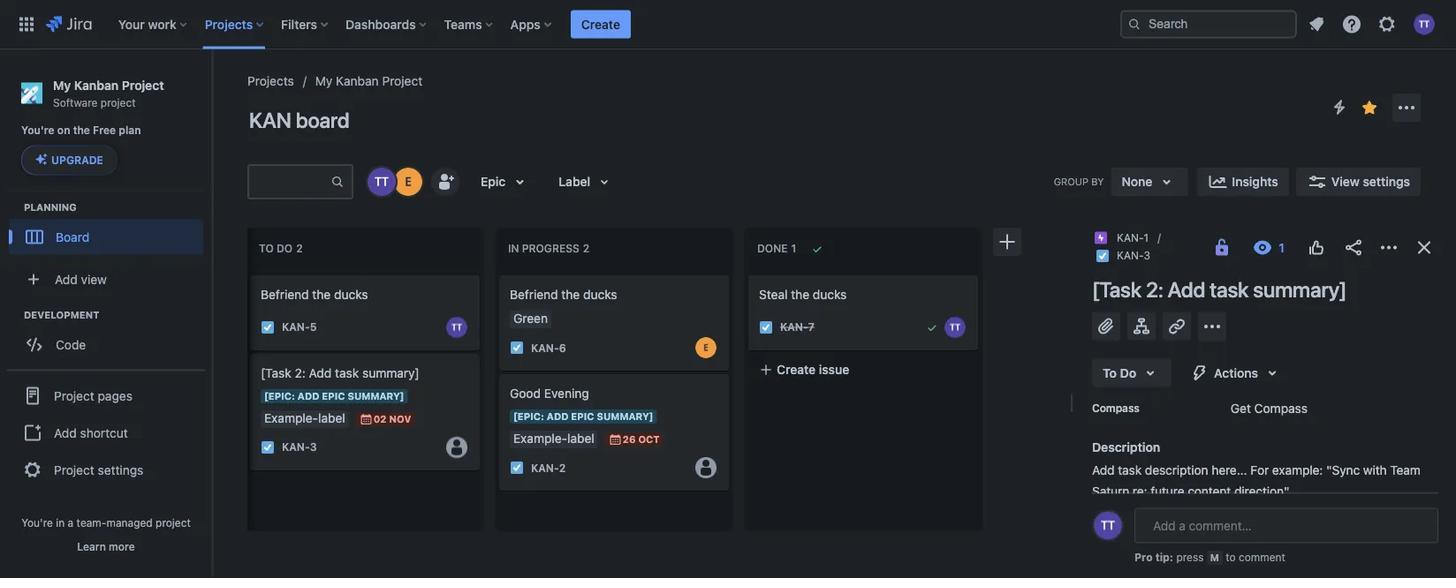 Task type: describe. For each thing, give the bounding box(es) containing it.
add inside description add task description here... for example: "sync with team saturn re: future content direction".
[[1093, 463, 1115, 478]]

2 horizontal spatial task
[[1210, 277, 1249, 302]]

add view button
[[11, 262, 202, 297]]

1 horizontal spatial summary]
[[1254, 277, 1347, 302]]

to for to do 'dropdown button'
[[1103, 366, 1117, 381]]

code link
[[9, 327, 203, 363]]

learn more
[[77, 541, 135, 553]]

in
[[56, 517, 65, 529]]

add inside 'dropdown button'
[[55, 272, 78, 287]]

group by
[[1054, 176, 1105, 188]]

the down in progress element
[[562, 288, 580, 302]]

epic image
[[1094, 231, 1108, 245]]

description
[[1093, 440, 1161, 455]]

project pages link
[[7, 377, 205, 416]]

add app image
[[1202, 317, 1223, 338]]

a
[[68, 517, 74, 529]]

projects for projects dropdown button
[[205, 17, 253, 31]]

apps button
[[505, 10, 559, 38]]

shortcut
[[80, 426, 128, 441]]

view
[[81, 272, 107, 287]]

your work button
[[113, 10, 194, 38]]

befriend the ducks for 2:
[[261, 288, 368, 302]]

my kanban project software project
[[53, 78, 164, 109]]

view settings button
[[1297, 168, 1421, 196]]

0 vertical spatial [task
[[1093, 277, 1142, 302]]

kan-6
[[531, 342, 566, 354]]

board
[[56, 230, 89, 244]]

to for 'to do' element
[[259, 243, 274, 255]]

0 vertical spatial 2:
[[1146, 277, 1164, 302]]

development
[[24, 309, 99, 321]]

create column image
[[997, 232, 1018, 253]]

pro tip: press m to comment
[[1135, 552, 1286, 564]]

project settings
[[54, 463, 143, 478]]

kan-5 link
[[282, 320, 317, 335]]

assignee: eloisefrancis23 image
[[696, 338, 717, 359]]

planning
[[24, 201, 77, 213]]

5
[[310, 322, 317, 334]]

free
[[93, 124, 116, 137]]

team
[[1391, 463, 1421, 478]]

project inside my kanban project software project
[[122, 78, 164, 92]]

kan- for the leftmost kan-3 link
[[282, 442, 310, 454]]

pro
[[1135, 552, 1153, 564]]

my kanban project link
[[315, 71, 423, 92]]

kanban for my kanban project software project
[[74, 78, 119, 92]]

kan- for 'kan-5' link
[[282, 322, 310, 334]]

task image for kan-6
[[510, 341, 524, 355]]

you're for you're on the free plan
[[21, 124, 55, 137]]

26 october 2023 image
[[609, 433, 623, 447]]

steal
[[759, 288, 788, 302]]

1 vertical spatial [task
[[261, 366, 291, 381]]

kan- for top kan-3 link
[[1117, 250, 1144, 262]]

projects button
[[200, 10, 271, 38]]

m
[[1211, 553, 1220, 564]]

epic
[[481, 175, 506, 189]]

planning group
[[9, 200, 211, 260]]

you're in a team-managed project
[[21, 517, 191, 529]]

the right steal
[[791, 288, 810, 302]]

Add a comment… field
[[1135, 509, 1439, 544]]

help image
[[1342, 14, 1363, 35]]

planning image
[[3, 197, 24, 218]]

1 horizontal spatial compass
[[1255, 402, 1308, 416]]

to do for to do 'dropdown button'
[[1103, 366, 1137, 381]]

eloisefrancis23 image
[[394, 168, 423, 196]]

add people image
[[435, 171, 456, 193]]

kan- for kan-7 'link'
[[781, 322, 809, 334]]

share image
[[1344, 237, 1365, 258]]

future
[[1151, 485, 1185, 499]]

copy link to issue image
[[1147, 249, 1162, 263]]

progress
[[522, 243, 580, 255]]

view settings
[[1332, 175, 1411, 189]]

kanban for my kanban project
[[336, 74, 379, 88]]

evening
[[544, 387, 589, 401]]

kan
[[249, 108, 291, 133]]

my for my kanban project software project
[[53, 78, 71, 92]]

unassigned image
[[696, 458, 717, 479]]

create issue button
[[749, 354, 979, 386]]

kan-6 link
[[531, 341, 566, 356]]

project inside my kanban project software project
[[101, 96, 136, 109]]

actions
[[1215, 366, 1259, 381]]

to do element
[[259, 243, 306, 255]]

Search field
[[1121, 10, 1298, 38]]

assignee: terry turtle image
[[945, 317, 966, 338]]

in progress
[[508, 243, 580, 255]]

add a child issue image
[[1131, 316, 1153, 337]]

none button
[[1112, 168, 1188, 196]]

content
[[1188, 485, 1232, 499]]

you're for you're in a team-managed project
[[21, 517, 53, 529]]

create issue
[[777, 363, 850, 377]]

0 horizontal spatial kan-3 link
[[282, 440, 317, 456]]

1 vertical spatial project
[[156, 517, 191, 529]]

kan-5
[[282, 322, 317, 334]]

primary element
[[11, 0, 1121, 49]]

1
[[1144, 232, 1149, 244]]

get
[[1231, 402, 1252, 416]]

label button
[[548, 168, 626, 196]]

managed
[[106, 517, 153, 529]]

nov
[[389, 414, 411, 425]]

good
[[510, 387, 541, 401]]

assignee: terry turtle image
[[446, 317, 468, 338]]

26 oct
[[623, 434, 660, 446]]

add shortcut button
[[7, 416, 205, 451]]

re:
[[1133, 485, 1148, 499]]

6
[[559, 342, 566, 354]]

my for my kanban project
[[315, 74, 333, 88]]

link issues, web pages, and more image
[[1167, 316, 1188, 337]]

add view
[[55, 272, 107, 287]]

"sync
[[1327, 463, 1361, 478]]

banner containing your work
[[0, 0, 1457, 50]]

appswitcher icon image
[[16, 14, 37, 35]]

projects link
[[248, 71, 294, 92]]

kan board
[[249, 108, 349, 133]]

teams
[[444, 17, 482, 31]]

0 vertical spatial [task 2: add task summary]
[[1093, 277, 1347, 302]]

create button
[[571, 10, 631, 38]]

in
[[508, 243, 519, 255]]

create for create issue
[[777, 363, 816, 377]]

0 horizontal spatial compass
[[1093, 403, 1140, 415]]

group
[[1054, 176, 1089, 188]]

actions image
[[1379, 237, 1400, 258]]

dashboards
[[346, 17, 416, 31]]

upgrade button
[[22, 146, 117, 174]]

direction".
[[1235, 485, 1293, 499]]

project inside "link"
[[54, 463, 94, 478]]

befriend for good
[[510, 288, 558, 302]]

the up 5
[[312, 288, 331, 302]]

2
[[559, 462, 566, 475]]

kan-1 link
[[1117, 229, 1149, 247]]

ducks for 2:
[[334, 288, 368, 302]]

development group
[[9, 308, 211, 368]]

my kanban project
[[315, 74, 423, 88]]

project settings link
[[7, 451, 205, 490]]



Task type: locate. For each thing, give the bounding box(es) containing it.
0 horizontal spatial befriend
[[261, 288, 309, 302]]

1 horizontal spatial kanban
[[336, 74, 379, 88]]

kanban inside my kanban project software project
[[74, 78, 119, 92]]

insights button
[[1197, 168, 1289, 196]]

1 vertical spatial summary]
[[362, 366, 420, 381]]

1 vertical spatial to do
[[1103, 366, 1137, 381]]

1 you're from the top
[[21, 124, 55, 137]]

kan-2
[[531, 462, 566, 475]]

0 horizontal spatial project
[[101, 96, 136, 109]]

code
[[56, 338, 86, 352]]

0 vertical spatial task image
[[759, 321, 773, 335]]

task image
[[1096, 249, 1110, 263], [261, 321, 275, 335], [510, 341, 524, 355], [510, 461, 524, 476]]

0 horizontal spatial [task 2: add task summary]
[[261, 366, 420, 381]]

group containing project pages
[[7, 370, 205, 495]]

do
[[277, 243, 293, 255], [1120, 366, 1137, 381]]

0 vertical spatial 3
[[1144, 250, 1151, 262]]

1 horizontal spatial [task 2: add task summary]
[[1093, 277, 1347, 302]]

project
[[101, 96, 136, 109], [156, 517, 191, 529]]

3 for top kan-3 link
[[1144, 250, 1151, 262]]

1 vertical spatial task
[[335, 366, 359, 381]]

project
[[382, 74, 423, 88], [122, 78, 164, 92], [54, 389, 94, 403], [54, 463, 94, 478]]

to do down "attach" image
[[1103, 366, 1137, 381]]

details
[[1104, 539, 1145, 554]]

1 horizontal spatial project
[[156, 517, 191, 529]]

3 ducks from the left
[[813, 288, 847, 302]]

0 vertical spatial projects
[[205, 17, 253, 31]]

task image up create issue image at the bottom left
[[510, 341, 524, 355]]

add left view at top left
[[55, 272, 78, 287]]

1 ducks from the left
[[334, 288, 368, 302]]

to do button
[[1093, 360, 1172, 388]]

0 horizontal spatial to do
[[259, 243, 293, 255]]

1 vertical spatial 2:
[[295, 366, 306, 381]]

kan- for kan-1 link
[[1117, 232, 1144, 244]]

the right on
[[73, 124, 90, 137]]

settings right view
[[1363, 175, 1411, 189]]

project up plan
[[101, 96, 136, 109]]

compass right "get"
[[1255, 402, 1308, 416]]

0 vertical spatial to do
[[259, 243, 293, 255]]

[task up "attach" image
[[1093, 277, 1142, 302]]

1 vertical spatial to
[[1103, 366, 1117, 381]]

26 october 2023 image
[[609, 433, 623, 447]]

settings inside button
[[1363, 175, 1411, 189]]

1 vertical spatial projects
[[248, 74, 294, 88]]

task image for kan-5
[[261, 321, 275, 335]]

0 horizontal spatial create
[[581, 17, 621, 31]]

kan-7
[[781, 322, 815, 334]]

1 horizontal spatial my
[[315, 74, 333, 88]]

your profile and settings image
[[1414, 14, 1436, 35]]

task image
[[759, 321, 773, 335], [261, 441, 275, 455]]

kan- for kan-6 link
[[531, 342, 559, 354]]

to do down search this board text field
[[259, 243, 293, 255]]

create
[[581, 17, 621, 31], [777, 363, 816, 377]]

1 horizontal spatial task image
[[759, 321, 773, 335]]

ducks
[[334, 288, 368, 302], [583, 288, 618, 302], [813, 288, 847, 302]]

settings for view settings
[[1363, 175, 1411, 189]]

my inside my kanban project software project
[[53, 78, 71, 92]]

2 befriend from the left
[[510, 288, 558, 302]]

create for create
[[581, 17, 621, 31]]

Search this board text field
[[249, 166, 331, 198]]

[task
[[1093, 277, 1142, 302], [261, 366, 291, 381]]

0 horizontal spatial ducks
[[334, 288, 368, 302]]

2 vertical spatial task
[[1118, 463, 1142, 478]]

sidebar navigation image
[[193, 71, 232, 106]]

to down "attach" image
[[1103, 366, 1117, 381]]

create right apps popup button
[[581, 17, 621, 31]]

1 horizontal spatial settings
[[1363, 175, 1411, 189]]

close image
[[1414, 237, 1436, 258]]

befriend for [task
[[261, 288, 309, 302]]

0 horizontal spatial my
[[53, 78, 71, 92]]

compass down to do 'dropdown button'
[[1093, 403, 1140, 415]]

befriend up 'kan-5'
[[261, 288, 309, 302]]

you're left in
[[21, 517, 53, 529]]

project pages
[[54, 389, 133, 403]]

issue
[[819, 363, 850, 377]]

create issue image
[[489, 362, 510, 384]]

do down the add a child issue 'icon'
[[1120, 366, 1137, 381]]

kan- inside kan-7 'link'
[[781, 322, 809, 334]]

add inside button
[[54, 426, 77, 441]]

kanban
[[336, 74, 379, 88], [74, 78, 119, 92]]

settings image
[[1377, 14, 1398, 35]]

software
[[53, 96, 98, 109]]

project up plan
[[122, 78, 164, 92]]

1 vertical spatial you're
[[21, 517, 53, 529]]

add left shortcut on the bottom left of page
[[54, 426, 77, 441]]

0 vertical spatial to
[[259, 243, 274, 255]]

[task 2: add task summary]
[[1093, 277, 1347, 302], [261, 366, 420, 381]]

create issue image
[[240, 263, 261, 285], [489, 263, 510, 285], [738, 263, 759, 285], [240, 342, 261, 363]]

1 horizontal spatial 2:
[[1146, 277, 1164, 302]]

befriend
[[261, 288, 309, 302], [510, 288, 558, 302]]

with
[[1364, 463, 1388, 478]]

02 nov
[[374, 414, 411, 425]]

kanban up board
[[336, 74, 379, 88]]

group
[[7, 370, 205, 495]]

task image left kan-2 link
[[510, 461, 524, 476]]

kan-7 link
[[781, 320, 815, 335]]

1 befriend from the left
[[261, 288, 309, 302]]

by
[[1092, 176, 1105, 188]]

summary] down vote options: no one has voted for this issue yet. image
[[1254, 277, 1347, 302]]

details element
[[1093, 526, 1439, 568]]

2: down "copy link to issue" image
[[1146, 277, 1164, 302]]

0 vertical spatial settings
[[1363, 175, 1411, 189]]

done image
[[926, 321, 940, 335], [926, 321, 940, 335]]

0 vertical spatial task
[[1210, 277, 1249, 302]]

you're left on
[[21, 124, 55, 137]]

insights image
[[1208, 171, 1229, 193]]

0 horizontal spatial befriend the ducks
[[261, 288, 368, 302]]

do down search this board text field
[[277, 243, 293, 255]]

02
[[374, 414, 387, 425]]

my up the 'software'
[[53, 78, 71, 92]]

terry turtle image
[[368, 168, 396, 196]]

1 horizontal spatial task
[[1118, 463, 1142, 478]]

to do for 'to do' element
[[259, 243, 293, 255]]

ducks for evening
[[583, 288, 618, 302]]

0 vertical spatial you're
[[21, 124, 55, 137]]

plan
[[119, 124, 141, 137]]

to inside 'dropdown button'
[[1103, 366, 1117, 381]]

more image
[[1397, 97, 1418, 118]]

projects inside dropdown button
[[205, 17, 253, 31]]

task image down epic image
[[1096, 249, 1110, 263]]

1 vertical spatial kan-3
[[282, 442, 317, 454]]

0 horizontal spatial [task
[[261, 366, 291, 381]]

notifications image
[[1306, 14, 1328, 35]]

label
[[559, 175, 591, 189]]

comment
[[1239, 552, 1286, 564]]

3
[[1144, 250, 1151, 262], [310, 442, 317, 454]]

1 befriend the ducks from the left
[[261, 288, 368, 302]]

summary] up 02 nov
[[362, 366, 420, 381]]

projects for projects link
[[248, 74, 294, 88]]

befriend down in progress
[[510, 288, 558, 302]]

1 horizontal spatial to
[[1103, 366, 1117, 381]]

add shortcut
[[54, 426, 128, 441]]

done element
[[758, 243, 800, 255]]

summary]
[[1254, 277, 1347, 302], [362, 366, 420, 381]]

apps
[[511, 17, 541, 31]]

1 vertical spatial do
[[1120, 366, 1137, 381]]

2: down 'kan-5' link
[[295, 366, 306, 381]]

kan-3
[[1117, 250, 1151, 262], [282, 442, 317, 454]]

to down search this board text field
[[259, 243, 274, 255]]

project down 'dashboards' popup button
[[382, 74, 423, 88]]

in progress element
[[508, 243, 593, 255]]

steal the ducks
[[759, 288, 847, 302]]

task image left 'kan-5' link
[[261, 321, 275, 335]]

[task 2: add task summary] up add app image at the bottom of page
[[1093, 277, 1347, 302]]

project down add shortcut
[[54, 463, 94, 478]]

2 you're from the top
[[21, 517, 53, 529]]

to
[[1226, 552, 1236, 564]]

add
[[55, 272, 78, 287], [1168, 277, 1206, 302], [309, 366, 332, 381], [54, 426, 77, 441], [1093, 463, 1115, 478]]

settings for project settings
[[98, 463, 143, 478]]

kan- inside kan-2 link
[[531, 462, 559, 475]]

description
[[1145, 463, 1209, 478]]

0 horizontal spatial to
[[259, 243, 274, 255]]

work
[[148, 17, 177, 31]]

3 for the leftmost kan-3 link
[[310, 442, 317, 454]]

view
[[1332, 175, 1360, 189]]

0 vertical spatial summary]
[[1254, 277, 1347, 302]]

my up board
[[315, 74, 333, 88]]

project up add shortcut
[[54, 389, 94, 403]]

add up saturn
[[1093, 463, 1115, 478]]

you're
[[21, 124, 55, 137], [21, 517, 53, 529]]

1 horizontal spatial to do
[[1103, 366, 1137, 381]]

projects
[[205, 17, 253, 31], [248, 74, 294, 88]]

02 november 2023 image
[[360, 413, 374, 427], [360, 413, 374, 427]]

[task 2: add task summary] down 5
[[261, 366, 420, 381]]

projects up kan
[[248, 74, 294, 88]]

your work
[[118, 17, 177, 31]]

do inside to do 'dropdown button'
[[1120, 366, 1137, 381]]

do for 'to do' element
[[277, 243, 293, 255]]

befriend the ducks down in progress element
[[510, 288, 618, 302]]

1 vertical spatial settings
[[98, 463, 143, 478]]

insights
[[1233, 175, 1279, 189]]

[task down 'kan-5' link
[[261, 366, 291, 381]]

0 vertical spatial kan-3
[[1117, 250, 1151, 262]]

kan-2 link
[[531, 461, 566, 476]]

kan- inside 'kan-5' link
[[282, 322, 310, 334]]

2 befriend the ducks from the left
[[510, 288, 618, 302]]

here...
[[1212, 463, 1248, 478]]

1 vertical spatial [task 2: add task summary]
[[261, 366, 420, 381]]

attach image
[[1096, 316, 1117, 337]]

settings down add shortcut button
[[98, 463, 143, 478]]

your
[[118, 17, 145, 31]]

epic button
[[470, 168, 541, 196]]

jira image
[[46, 14, 92, 35], [46, 14, 92, 35]]

settings inside "link"
[[98, 463, 143, 478]]

task image for kan-7
[[759, 321, 773, 335]]

automations menu button icon image
[[1329, 97, 1351, 118]]

1 vertical spatial kan-3 link
[[282, 440, 317, 456]]

for
[[1251, 463, 1270, 478]]

saturn
[[1093, 485, 1130, 499]]

you're on the free plan
[[21, 124, 141, 137]]

befriend the ducks
[[261, 288, 368, 302], [510, 288, 618, 302]]

kan- inside kan-1 link
[[1117, 232, 1144, 244]]

upgrade
[[51, 154, 103, 166]]

1 horizontal spatial [task
[[1093, 277, 1142, 302]]

1 horizontal spatial befriend the ducks
[[510, 288, 618, 302]]

more
[[109, 541, 135, 553]]

befriend the ducks up 5
[[261, 288, 368, 302]]

banner
[[0, 0, 1457, 50]]

1 vertical spatial create
[[777, 363, 816, 377]]

task image for kan-3
[[261, 441, 275, 455]]

1 horizontal spatial create
[[777, 363, 816, 377]]

my
[[315, 74, 333, 88], [53, 78, 71, 92]]

do inside 'to do' element
[[277, 243, 293, 255]]

oct
[[639, 434, 660, 446]]

add down 5
[[309, 366, 332, 381]]

development image
[[3, 304, 24, 326]]

good evening
[[510, 387, 589, 401]]

kanban up the 'software'
[[74, 78, 119, 92]]

0 horizontal spatial kan-3
[[282, 442, 317, 454]]

team-
[[77, 517, 106, 529]]

done
[[758, 243, 788, 255]]

star kan board image
[[1360, 97, 1381, 118]]

26
[[623, 434, 636, 446]]

task inside description add task description here... for example: "sync with team saturn re: future content direction".
[[1118, 463, 1142, 478]]

dashboards button
[[340, 10, 434, 38]]

7
[[809, 322, 815, 334]]

kan- for kan-2 link
[[531, 462, 559, 475]]

2 horizontal spatial ducks
[[813, 288, 847, 302]]

0 vertical spatial do
[[277, 243, 293, 255]]

1 vertical spatial task image
[[261, 441, 275, 455]]

project right managed
[[156, 517, 191, 529]]

profile image of terry turtle image
[[1094, 512, 1123, 541]]

befriend the ducks for evening
[[510, 288, 618, 302]]

create left issue
[[777, 363, 816, 377]]

0 horizontal spatial summary]
[[362, 366, 420, 381]]

1 horizontal spatial do
[[1120, 366, 1137, 381]]

0 vertical spatial kan-3 link
[[1117, 247, 1151, 265]]

0 horizontal spatial task image
[[261, 441, 275, 455]]

2 ducks from the left
[[583, 288, 618, 302]]

search image
[[1128, 17, 1142, 31]]

task image for kan-2
[[510, 461, 524, 476]]

0 horizontal spatial kanban
[[74, 78, 119, 92]]

0 vertical spatial create
[[581, 17, 621, 31]]

1 horizontal spatial kan-3 link
[[1117, 247, 1151, 265]]

1 horizontal spatial 3
[[1144, 250, 1151, 262]]

board link
[[9, 220, 203, 255]]

teams button
[[439, 10, 500, 38]]

create inside create issue button
[[777, 363, 816, 377]]

kan- inside kan-6 link
[[531, 342, 559, 354]]

projects up sidebar navigation icon at the left top of page
[[205, 17, 253, 31]]

create inside create button
[[581, 17, 621, 31]]

2:
[[1146, 277, 1164, 302], [295, 366, 306, 381]]

1 horizontal spatial ducks
[[583, 288, 618, 302]]

0 horizontal spatial 3
[[310, 442, 317, 454]]

unassigned image
[[446, 437, 468, 459]]

0 horizontal spatial 2:
[[295, 366, 306, 381]]

compass
[[1255, 402, 1308, 416], [1093, 403, 1140, 415]]

0 horizontal spatial task
[[335, 366, 359, 381]]

1 horizontal spatial befriend
[[510, 288, 558, 302]]

to do inside 'dropdown button'
[[1103, 366, 1137, 381]]

0 horizontal spatial do
[[277, 243, 293, 255]]

get compass
[[1231, 402, 1308, 416]]

0 horizontal spatial settings
[[98, 463, 143, 478]]

1 vertical spatial 3
[[310, 442, 317, 454]]

filters button
[[276, 10, 335, 38]]

0 vertical spatial project
[[101, 96, 136, 109]]

to do
[[259, 243, 293, 255], [1103, 366, 1137, 381]]

do for to do 'dropdown button'
[[1120, 366, 1137, 381]]

1 horizontal spatial kan-3
[[1117, 250, 1151, 262]]

vote options: no one has voted for this issue yet. image
[[1306, 237, 1328, 258]]

none
[[1122, 175, 1153, 189]]

add up link issues, web pages, and more "image"
[[1168, 277, 1206, 302]]



Task type: vqa. For each thing, say whether or not it's contained in the screenshot.
Share image
yes



